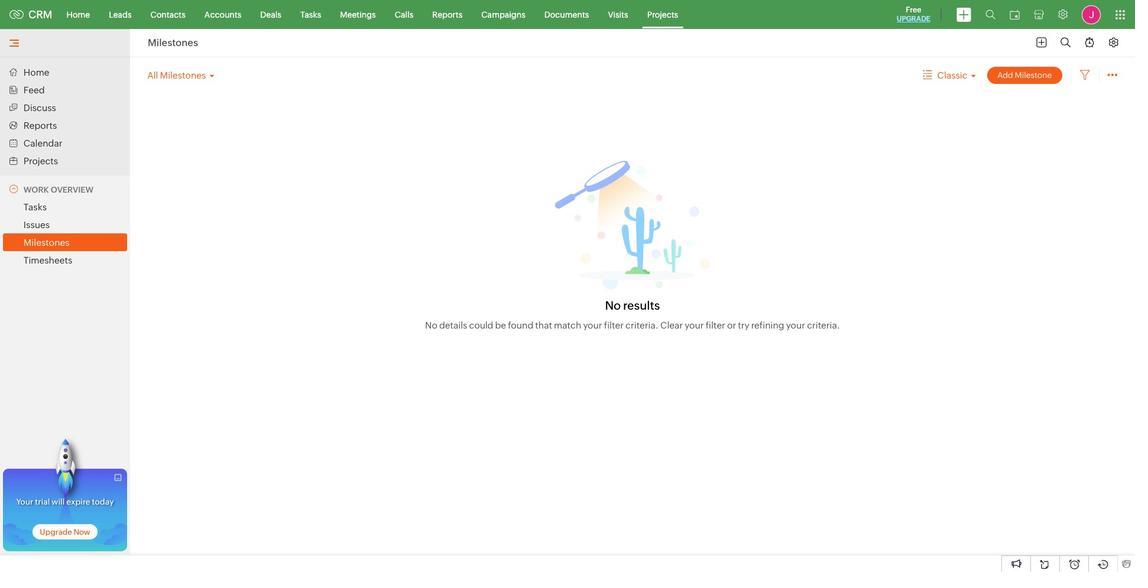 Task type: describe. For each thing, give the bounding box(es) containing it.
search element
[[979, 0, 1003, 29]]

meetings
[[340, 10, 376, 19]]

visits
[[608, 10, 629, 19]]

free upgrade
[[897, 5, 931, 23]]

tasks link
[[291, 0, 331, 29]]

create menu element
[[950, 0, 979, 29]]

visits link
[[599, 0, 638, 29]]

reports link
[[423, 0, 472, 29]]

reports
[[433, 10, 463, 19]]

profile image
[[1082, 5, 1101, 24]]

campaigns link
[[472, 0, 535, 29]]

create menu image
[[957, 7, 972, 22]]

deals
[[260, 10, 281, 19]]

calls
[[395, 10, 414, 19]]

crm link
[[9, 8, 52, 21]]

contacts
[[151, 10, 186, 19]]

leads link
[[99, 0, 141, 29]]

campaigns
[[482, 10, 526, 19]]

calendar image
[[1010, 10, 1020, 19]]



Task type: vqa. For each thing, say whether or not it's contained in the screenshot.
2nd "Call" from the top
no



Task type: locate. For each thing, give the bounding box(es) containing it.
contacts link
[[141, 0, 195, 29]]

calls link
[[385, 0, 423, 29]]

deals link
[[251, 0, 291, 29]]

profile element
[[1075, 0, 1108, 29]]

leads
[[109, 10, 132, 19]]

upgrade
[[897, 15, 931, 23]]

projects link
[[638, 0, 688, 29]]

tasks
[[300, 10, 321, 19]]

accounts
[[205, 10, 242, 19]]

free
[[906, 5, 922, 14]]

documents
[[545, 10, 589, 19]]

documents link
[[535, 0, 599, 29]]

accounts link
[[195, 0, 251, 29]]

home
[[67, 10, 90, 19]]

search image
[[986, 9, 996, 20]]

crm
[[28, 8, 52, 21]]

home link
[[57, 0, 99, 29]]

meetings link
[[331, 0, 385, 29]]

projects
[[647, 10, 679, 19]]



